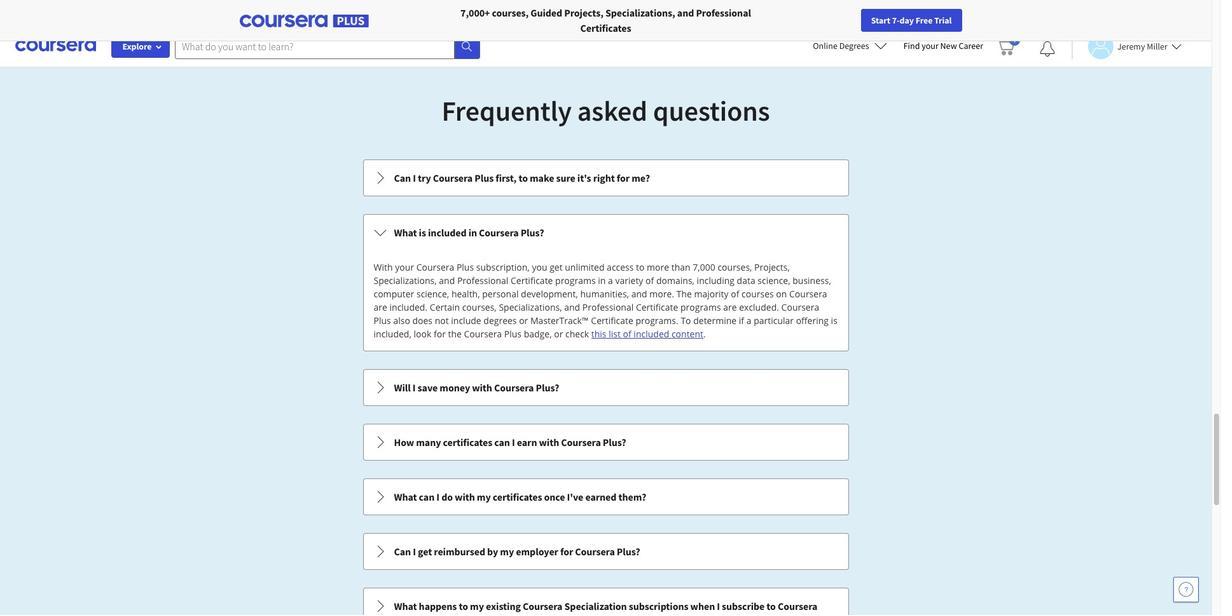 Task type: vqa. For each thing, say whether or not it's contained in the screenshot.
2 in ENROLL FOR FREE STARTS NOV 2
no



Task type: describe. For each thing, give the bounding box(es) containing it.
new
[[941, 40, 957, 52]]

frequently asked questions
[[442, 94, 770, 129]]

online degrees button
[[803, 32, 897, 60]]

get inside with your coursera plus subscription, you get unlimited access to more than 7,000 courses, projects, specializations, and professional certificate programs in a variety of domains, including data science, business, computer science, health, personal development, humanities, and more. the majority of courses on coursera are included. certain courses, specializations, and professional certificate programs are excluded. coursera plus also does not include degrees or mastertrack™ certificate programs. to determine if a particular offering is included, look for the coursera plus badge, or check
[[550, 261, 563, 274]]

miller
[[1147, 40, 1168, 52]]

courses, inside 7,000+ courses, guided projects, specializations, and professional certificates
[[492, 6, 529, 19]]

coursera down include
[[464, 328, 502, 340]]

certain
[[430, 302, 460, 314]]

reimbursed
[[434, 546, 485, 559]]

unlimited
[[565, 261, 605, 274]]

what for what can i do with my certificates once i've earned them?
[[394, 491, 417, 504]]

more
[[647, 261, 669, 274]]

find your new career
[[904, 40, 983, 52]]

subscription,
[[476, 261, 530, 274]]

what can i do with my certificates once i've earned them?
[[394, 491, 647, 504]]

1 vertical spatial or
[[554, 328, 563, 340]]

online degrees
[[813, 40, 869, 52]]

to
[[681, 315, 691, 327]]

is inside what is included in coursera plus? dropdown button
[[419, 226, 426, 239]]

coursera right "earn" on the left bottom
[[561, 436, 601, 449]]

guided
[[531, 6, 562, 19]]

list containing can i try coursera plus first, to make sure it's right for me?
[[362, 158, 850, 616]]

determine
[[694, 315, 737, 327]]

money
[[440, 382, 470, 394]]

0 horizontal spatial programs
[[555, 275, 596, 287]]

plus? up you
[[521, 226, 544, 239]]

1 vertical spatial certificates
[[493, 491, 542, 504]]

.
[[704, 328, 706, 340]]

me?
[[632, 172, 650, 184]]

personal
[[482, 288, 519, 300]]

plus? down "badge,"
[[536, 382, 559, 394]]

1 vertical spatial courses,
[[718, 261, 752, 274]]

explore
[[122, 41, 152, 52]]

by
[[487, 546, 498, 559]]

0 horizontal spatial or
[[519, 315, 528, 327]]

included inside what is included in coursera plus? dropdown button
[[428, 226, 467, 239]]

7-
[[892, 15, 900, 26]]

it's
[[578, 172, 591, 184]]

the
[[448, 328, 462, 340]]

explore button
[[111, 35, 170, 58]]

courses
[[742, 288, 774, 300]]

what is included in coursera plus? button
[[364, 215, 848, 251]]

can for can i get reimbursed by my employer for coursera plus?
[[394, 546, 411, 559]]

1 horizontal spatial science,
[[758, 275, 790, 287]]

offering
[[796, 315, 829, 327]]

start 7-day free trial button
[[861, 9, 962, 32]]

right
[[593, 172, 615, 184]]

asked
[[577, 94, 648, 129]]

can i get reimbursed by my employer for coursera plus? button
[[364, 534, 848, 570]]

7,000+ courses, guided projects, specializations, and professional certificates
[[461, 6, 751, 34]]

what happens to my existing coursera specialization subscriptions when i subscribe to coursera
[[394, 601, 818, 616]]

will i save money with coursera plus? button
[[364, 370, 848, 406]]

1 horizontal spatial a
[[747, 315, 752, 327]]

2 vertical spatial certificate
[[591, 315, 633, 327]]

frequently
[[442, 94, 572, 129]]

2 are from the left
[[723, 302, 737, 314]]

my inside what happens to my existing coursera specialization subscriptions when i subscribe to coursera
[[470, 601, 484, 613]]

development,
[[521, 288, 578, 300]]

start 7-day free trial
[[871, 15, 952, 26]]

coursera down the business,
[[789, 288, 827, 300]]

specializations, inside 7,000+ courses, guided projects, specializations, and professional certificates
[[606, 6, 675, 19]]

does
[[413, 315, 433, 327]]

1 vertical spatial professional
[[457, 275, 509, 287]]

coursera image
[[15, 36, 96, 56]]

look
[[414, 328, 432, 340]]

to right happens
[[459, 601, 468, 613]]

you
[[532, 261, 547, 274]]

jeremy miller
[[1118, 40, 1168, 52]]

1 horizontal spatial of
[[646, 275, 654, 287]]

when
[[691, 601, 715, 613]]

0 vertical spatial certificate
[[511, 275, 553, 287]]

0 vertical spatial for
[[617, 172, 630, 184]]

the
[[677, 288, 692, 300]]

0 vertical spatial a
[[608, 275, 613, 287]]

content
[[672, 328, 704, 340]]

earn
[[517, 436, 537, 449]]

in inside dropdown button
[[469, 226, 477, 239]]

free
[[916, 15, 933, 26]]

can i try coursera plus first, to make sure it's right for me? button
[[364, 160, 848, 196]]

sure
[[556, 172, 576, 184]]

questions
[[653, 94, 770, 129]]

how many certificates can i earn with coursera plus? button
[[364, 425, 848, 461]]

projects, inside 7,000+ courses, guided projects, specializations, and professional certificates
[[564, 6, 604, 19]]

them?
[[619, 491, 647, 504]]

get inside dropdown button
[[418, 546, 432, 559]]

how many certificates can i earn with coursera plus?
[[394, 436, 626, 449]]

programs.
[[636, 315, 679, 327]]

happens
[[419, 601, 457, 613]]

if
[[739, 315, 744, 327]]

also
[[393, 315, 410, 327]]

what is included in coursera plus?
[[394, 226, 544, 239]]

coursera right subscribe
[[778, 601, 818, 613]]

what can i do with my certificates once i've earned them? button
[[364, 480, 848, 515]]

7,000+
[[461, 6, 490, 19]]

save
[[418, 382, 438, 394]]

7,000
[[693, 261, 716, 274]]

1 vertical spatial specializations,
[[374, 275, 437, 287]]

i right will
[[413, 382, 416, 394]]

not
[[435, 315, 449, 327]]

to inside with your coursera plus subscription, you get unlimited access to more than 7,000 courses, projects, specializations, and professional certificate programs in a variety of domains, including data science, business, computer science, health, personal development, humanities, and more. the majority of courses on coursera are included. certain courses, specializations, and professional certificate programs are excluded. coursera plus also does not include degrees or mastertrack™ certificate programs. to determine if a particular offering is included, look for the coursera plus badge, or check
[[636, 261, 645, 274]]

0 horizontal spatial can
[[419, 491, 435, 504]]

will i save money with coursera plus?
[[394, 382, 559, 394]]

start
[[871, 15, 891, 26]]

can i get reimbursed by my employer for coursera plus?
[[394, 546, 640, 559]]

subscribe
[[722, 601, 765, 613]]

many
[[416, 436, 441, 449]]

once
[[544, 491, 565, 504]]

can for can i try coursera plus first, to make sure it's right for me?
[[394, 172, 411, 184]]

2 horizontal spatial of
[[731, 288, 739, 300]]



Task type: locate. For each thing, give the bounding box(es) containing it.
list
[[362, 158, 850, 616]]

to up variety
[[636, 261, 645, 274]]

or up "badge,"
[[519, 315, 528, 327]]

with for certificates
[[455, 491, 475, 504]]

is right offering
[[831, 315, 838, 327]]

subscriptions
[[629, 601, 689, 613]]

0 vertical spatial or
[[519, 315, 528, 327]]

2 horizontal spatial specializations,
[[606, 6, 675, 19]]

certificate down you
[[511, 275, 553, 287]]

2 vertical spatial with
[[455, 491, 475, 504]]

courses,
[[492, 6, 529, 19], [718, 261, 752, 274], [462, 302, 497, 314]]

what up computer
[[394, 226, 417, 239]]

help center image
[[1179, 583, 1194, 598]]

your for with
[[395, 261, 414, 274]]

online
[[813, 40, 838, 52]]

earned
[[585, 491, 617, 504]]

list
[[609, 328, 621, 340]]

0 vertical spatial certificates
[[443, 436, 492, 449]]

trial
[[934, 15, 952, 26]]

coursera right try
[[433, 172, 473, 184]]

included
[[428, 226, 467, 239], [634, 328, 669, 340]]

1 vertical spatial a
[[747, 315, 752, 327]]

0 vertical spatial your
[[922, 40, 939, 52]]

1 horizontal spatial for
[[560, 546, 573, 559]]

governments
[[290, 6, 348, 19]]

1 are from the left
[[374, 302, 387, 314]]

1 horizontal spatial can
[[494, 436, 510, 449]]

are up 'determine'
[[723, 302, 737, 314]]

can
[[494, 436, 510, 449], [419, 491, 435, 504]]

2 vertical spatial of
[[623, 328, 632, 340]]

i right when
[[717, 601, 720, 613]]

specializations, down development,
[[499, 302, 562, 314]]

more.
[[650, 288, 674, 300]]

0 vertical spatial programs
[[555, 275, 596, 287]]

projects, up on
[[755, 261, 790, 274]]

what for what is included in coursera plus?
[[394, 226, 417, 239]]

plus left first,
[[475, 172, 494, 184]]

1 vertical spatial is
[[831, 315, 838, 327]]

get left "reimbursed"
[[418, 546, 432, 559]]

your inside with your coursera plus subscription, you get unlimited access to more than 7,000 courses, projects, specializations, and professional certificate programs in a variety of domains, including data science, business, computer science, health, personal development, humanities, and more. the majority of courses on coursera are included. certain courses, specializations, and professional certificate programs are excluded. coursera plus also does not include degrees or mastertrack™ certificate programs. to determine if a particular offering is included, look for the coursera plus badge, or check
[[395, 261, 414, 274]]

with
[[472, 382, 492, 394], [539, 436, 559, 449], [455, 491, 475, 504]]

what left happens
[[394, 601, 417, 613]]

is
[[419, 226, 426, 239], [831, 315, 838, 327]]

i left "reimbursed"
[[413, 546, 416, 559]]

degrees
[[484, 315, 517, 327]]

certificate up list
[[591, 315, 633, 327]]

can i try coursera plus first, to make sure it's right for me?
[[394, 172, 650, 184]]

and inside 7,000+ courses, guided projects, specializations, and professional certificates
[[677, 6, 694, 19]]

0 horizontal spatial included
[[428, 226, 467, 239]]

with
[[374, 261, 393, 274]]

i left try
[[413, 172, 416, 184]]

1 vertical spatial included
[[634, 328, 669, 340]]

are down computer
[[374, 302, 387, 314]]

1 horizontal spatial or
[[554, 328, 563, 340]]

programs
[[555, 275, 596, 287], [681, 302, 721, 314]]

universities
[[202, 6, 254, 19]]

with right "earn" on the left bottom
[[539, 436, 559, 449]]

plus? down them?
[[617, 546, 640, 559]]

0 horizontal spatial science,
[[417, 288, 449, 300]]

projects, up certificates at the top of page
[[564, 6, 604, 19]]

this list of included content link
[[591, 328, 704, 340]]

0 vertical spatial science,
[[758, 275, 790, 287]]

health,
[[452, 288, 480, 300]]

what for what happens to my existing coursera specialization subscriptions when i subscribe to coursera
[[394, 601, 417, 613]]

particular
[[754, 315, 794, 327]]

0 vertical spatial my
[[477, 491, 491, 504]]

0 vertical spatial specializations,
[[606, 6, 675, 19]]

i left "earn" on the left bottom
[[512, 436, 515, 449]]

specializations,
[[606, 6, 675, 19], [374, 275, 437, 287], [499, 302, 562, 314]]

find your new career link
[[897, 38, 990, 54]]

science, up on
[[758, 275, 790, 287]]

to right subscribe
[[767, 601, 776, 613]]

coursera up 'subscription,'
[[479, 226, 519, 239]]

coursera up offering
[[782, 302, 820, 314]]

with your coursera plus subscription, you get unlimited access to more than 7,000 courses, projects, specializations, and professional certificate programs in a variety of domains, including data science, business, computer science, health, personal development, humanities, and more. the majority of courses on coursera are included. certain courses, specializations, and professional certificate programs are excluded. coursera plus also does not include degrees or mastertrack™ certificate programs. to determine if a particular offering is included, look for the coursera plus badge, or check
[[374, 261, 838, 340]]

2 what from the top
[[394, 491, 417, 504]]

1 vertical spatial projects,
[[755, 261, 790, 274]]

show notifications image
[[1040, 41, 1055, 57]]

plus up included, at the bottom
[[374, 315, 391, 327]]

is inside with your coursera plus subscription, you get unlimited access to more than 7,000 courses, projects, specializations, and professional certificate programs in a variety of domains, including data science, business, computer science, health, personal development, humanities, and more. the majority of courses on coursera are included. certain courses, specializations, and professional certificate programs are excluded. coursera plus also does not include degrees or mastertrack™ certificate programs. to determine if a particular offering is included, look for the coursera plus badge, or check
[[831, 315, 838, 327]]

1 vertical spatial my
[[500, 546, 514, 559]]

included down try
[[428, 226, 467, 239]]

0 vertical spatial included
[[428, 226, 467, 239]]

computer
[[374, 288, 414, 300]]

2 vertical spatial what
[[394, 601, 417, 613]]

coursera up how many certificates can i earn with coursera plus?
[[494, 382, 534, 394]]

can left try
[[394, 172, 411, 184]]

specializations, up certificates at the top of page
[[606, 6, 675, 19]]

than
[[672, 261, 691, 274]]

0 horizontal spatial projects,
[[564, 6, 604, 19]]

included.
[[390, 302, 428, 314]]

0 vertical spatial of
[[646, 275, 654, 287]]

can left do
[[419, 491, 435, 504]]

badge,
[[524, 328, 552, 340]]

2 vertical spatial professional
[[583, 302, 634, 314]]

programs down majority
[[681, 302, 721, 314]]

1 vertical spatial can
[[419, 491, 435, 504]]

projects,
[[564, 6, 604, 19], [755, 261, 790, 274]]

1 vertical spatial in
[[598, 275, 606, 287]]

3 what from the top
[[394, 601, 417, 613]]

check
[[566, 328, 589, 340]]

for down not at the bottom of the page
[[434, 328, 446, 340]]

1 horizontal spatial in
[[598, 275, 606, 287]]

is down try
[[419, 226, 426, 239]]

your right 'find'
[[922, 40, 939, 52]]

science, up certain at left
[[417, 288, 449, 300]]

1 horizontal spatial professional
[[583, 302, 634, 314]]

0 vertical spatial is
[[419, 226, 426, 239]]

for governments
[[275, 6, 348, 19]]

0 vertical spatial in
[[469, 226, 477, 239]]

or down mastertrack™
[[554, 328, 563, 340]]

for right 'employer'
[[560, 546, 573, 559]]

and
[[677, 6, 694, 19], [439, 275, 455, 287], [631, 288, 647, 300], [564, 302, 580, 314]]

1 horizontal spatial specializations,
[[499, 302, 562, 314]]

1 vertical spatial for
[[434, 328, 446, 340]]

of down data
[[731, 288, 739, 300]]

include
[[451, 315, 481, 327]]

existing
[[486, 601, 521, 613]]

1 vertical spatial programs
[[681, 302, 721, 314]]

day
[[900, 15, 914, 26]]

this list of included content .
[[591, 328, 706, 340]]

specializations, up computer
[[374, 275, 437, 287]]

in up humanities,
[[598, 275, 606, 287]]

1 horizontal spatial programs
[[681, 302, 721, 314]]

0 vertical spatial courses,
[[492, 6, 529, 19]]

1 vertical spatial with
[[539, 436, 559, 449]]

for
[[275, 6, 288, 19]]

shopping cart: 1 item image
[[996, 35, 1020, 55]]

humanities,
[[580, 288, 629, 300]]

1 vertical spatial what
[[394, 491, 417, 504]]

to
[[519, 172, 528, 184], [636, 261, 645, 274], [459, 601, 468, 613], [767, 601, 776, 613]]

do
[[442, 491, 453, 504]]

can left "earn" on the left bottom
[[494, 436, 510, 449]]

with right 'money'
[[472, 382, 492, 394]]

1 horizontal spatial is
[[831, 315, 838, 327]]

my right by
[[500, 546, 514, 559]]

career
[[959, 40, 983, 52]]

2 horizontal spatial certificate
[[636, 302, 678, 314]]

excluded.
[[739, 302, 779, 314]]

0 horizontal spatial specializations,
[[374, 275, 437, 287]]

of down more
[[646, 275, 654, 287]]

your right with
[[395, 261, 414, 274]]

including
[[697, 275, 735, 287]]

make
[[530, 172, 554, 184]]

will
[[394, 382, 411, 394]]

0 vertical spatial can
[[394, 172, 411, 184]]

plus
[[475, 172, 494, 184], [457, 261, 474, 274], [374, 315, 391, 327], [504, 328, 522, 340]]

1 vertical spatial science,
[[417, 288, 449, 300]]

can left "reimbursed"
[[394, 546, 411, 559]]

a
[[608, 275, 613, 287], [747, 315, 752, 327]]

0 horizontal spatial for
[[434, 328, 446, 340]]

for left "me?"
[[617, 172, 630, 184]]

find
[[904, 40, 920, 52]]

on
[[776, 288, 787, 300]]

What do you want to learn? text field
[[175, 33, 455, 59]]

1 vertical spatial certificate
[[636, 302, 678, 314]]

data
[[737, 275, 756, 287]]

my for certificates
[[477, 491, 491, 504]]

your for find
[[922, 40, 939, 52]]

plus up health, at top left
[[457, 261, 474, 274]]

in up 'subscription,'
[[469, 226, 477, 239]]

certificate
[[511, 275, 553, 287], [636, 302, 678, 314], [591, 315, 633, 327]]

my for employer
[[500, 546, 514, 559]]

None search field
[[175, 33, 480, 59]]

professional
[[696, 6, 751, 19], [457, 275, 509, 287], [583, 302, 634, 314]]

0 horizontal spatial is
[[419, 226, 426, 239]]

0 vertical spatial professional
[[696, 6, 751, 19]]

coursera up what happens to my existing coursera specialization subscriptions when i subscribe to coursera dropdown button
[[575, 546, 615, 559]]

first,
[[496, 172, 517, 184]]

programs down "unlimited"
[[555, 275, 596, 287]]

i've
[[567, 491, 584, 504]]

in inside with your coursera plus subscription, you get unlimited access to more than 7,000 courses, projects, specializations, and professional certificate programs in a variety of domains, including data science, business, computer science, health, personal development, humanities, and more. the majority of courses on coursera are included. certain courses, specializations, and professional certificate programs are excluded. coursera plus also does not include degrees or mastertrack™ certificate programs. to determine if a particular offering is included, look for the coursera plus badge, or check
[[598, 275, 606, 287]]

with right do
[[455, 491, 475, 504]]

get right you
[[550, 261, 563, 274]]

science,
[[758, 275, 790, 287], [417, 288, 449, 300]]

for inside with your coursera plus subscription, you get unlimited access to more than 7,000 courses, projects, specializations, and professional certificate programs in a variety of domains, including data science, business, computer science, health, personal development, humanities, and more. the majority of courses on coursera are included. certain courses, specializations, and professional certificate programs are excluded. coursera plus also does not include degrees or mastertrack™ certificate programs. to determine if a particular offering is included, look for the coursera plus badge, or check
[[434, 328, 446, 340]]

courses, right 7,000+
[[492, 6, 529, 19]]

my left existing on the left of the page
[[470, 601, 484, 613]]

1 vertical spatial your
[[395, 261, 414, 274]]

what left do
[[394, 491, 417, 504]]

banner navigation
[[10, 0, 358, 35]]

certificates
[[581, 22, 631, 34]]

plus down the degrees
[[504, 328, 522, 340]]

i
[[413, 172, 416, 184], [413, 382, 416, 394], [512, 436, 515, 449], [437, 491, 440, 504], [413, 546, 416, 559], [717, 601, 720, 613]]

a up humanities,
[[608, 275, 613, 287]]

1 what from the top
[[394, 226, 417, 239]]

1 horizontal spatial get
[[550, 261, 563, 274]]

what inside what happens to my existing coursera specialization subscriptions when i subscribe to coursera
[[394, 601, 417, 613]]

0 vertical spatial with
[[472, 382, 492, 394]]

coursera
[[433, 172, 473, 184], [479, 226, 519, 239], [416, 261, 454, 274], [789, 288, 827, 300], [782, 302, 820, 314], [464, 328, 502, 340], [494, 382, 534, 394], [561, 436, 601, 449], [575, 546, 615, 559], [523, 601, 563, 613], [778, 601, 818, 613]]

how
[[394, 436, 414, 449]]

courses, up include
[[462, 302, 497, 314]]

mastertrack™
[[531, 315, 589, 327]]

of right list
[[623, 328, 632, 340]]

0 horizontal spatial in
[[469, 226, 477, 239]]

coursera plus image
[[240, 15, 369, 27]]

1 horizontal spatial your
[[922, 40, 939, 52]]

1 horizontal spatial certificate
[[591, 315, 633, 327]]

plus inside dropdown button
[[475, 172, 494, 184]]

1 vertical spatial can
[[394, 546, 411, 559]]

your inside the find your new career 'link'
[[922, 40, 939, 52]]

a right 'if' at bottom right
[[747, 315, 752, 327]]

this
[[591, 328, 607, 340]]

2 vertical spatial specializations,
[[499, 302, 562, 314]]

can
[[394, 172, 411, 184], [394, 546, 411, 559]]

1 horizontal spatial are
[[723, 302, 737, 314]]

try
[[418, 172, 431, 184]]

0 vertical spatial get
[[550, 261, 563, 274]]

or
[[519, 315, 528, 327], [554, 328, 563, 340]]

1 vertical spatial get
[[418, 546, 432, 559]]

0 horizontal spatial certificate
[[511, 275, 553, 287]]

get
[[550, 261, 563, 274], [418, 546, 432, 559]]

included down programs.
[[634, 328, 669, 340]]

2 vertical spatial for
[[560, 546, 573, 559]]

certificate up programs.
[[636, 302, 678, 314]]

0 horizontal spatial professional
[[457, 275, 509, 287]]

i inside what happens to my existing coursera specialization subscriptions when i subscribe to coursera
[[717, 601, 720, 613]]

with for plus?
[[472, 382, 492, 394]]

2 vertical spatial my
[[470, 601, 484, 613]]

coursera up health, at top left
[[416, 261, 454, 274]]

professional inside 7,000+ courses, guided projects, specializations, and professional certificates
[[696, 6, 751, 19]]

0 vertical spatial what
[[394, 226, 417, 239]]

universities link
[[183, 0, 259, 25]]

0 horizontal spatial a
[[608, 275, 613, 287]]

2 can from the top
[[394, 546, 411, 559]]

1 horizontal spatial projects,
[[755, 261, 790, 274]]

what
[[394, 226, 417, 239], [394, 491, 417, 504], [394, 601, 417, 613]]

i left do
[[437, 491, 440, 504]]

1 vertical spatial of
[[731, 288, 739, 300]]

2 vertical spatial courses,
[[462, 302, 497, 314]]

1 can from the top
[[394, 172, 411, 184]]

courses, up data
[[718, 261, 752, 274]]

certificates left once
[[493, 491, 542, 504]]

0 horizontal spatial get
[[418, 546, 432, 559]]

jeremy
[[1118, 40, 1145, 52]]

0 horizontal spatial of
[[623, 328, 632, 340]]

to right first,
[[519, 172, 528, 184]]

plus? up what can i do with my certificates once i've earned them? dropdown button
[[603, 436, 626, 449]]

0 horizontal spatial your
[[395, 261, 414, 274]]

0 vertical spatial can
[[494, 436, 510, 449]]

coursera right existing on the left of the page
[[523, 601, 563, 613]]

variety
[[615, 275, 643, 287]]

projects, inside with your coursera plus subscription, you get unlimited access to more than 7,000 courses, projects, specializations, and professional certificate programs in a variety of domains, including data science, business, computer science, health, personal development, humanities, and more. the majority of courses on coursera are included. certain courses, specializations, and professional certificate programs are excluded. coursera plus also does not include degrees or mastertrack™ certificate programs. to determine if a particular offering is included, look for the coursera plus badge, or check
[[755, 261, 790, 274]]

access
[[607, 261, 634, 274]]

0 vertical spatial projects,
[[564, 6, 604, 19]]

2 horizontal spatial for
[[617, 172, 630, 184]]

0 horizontal spatial are
[[374, 302, 387, 314]]

2 horizontal spatial professional
[[696, 6, 751, 19]]

1 horizontal spatial included
[[634, 328, 669, 340]]

my right do
[[477, 491, 491, 504]]

plus?
[[521, 226, 544, 239], [536, 382, 559, 394], [603, 436, 626, 449], [617, 546, 640, 559]]

certificates right "many"
[[443, 436, 492, 449]]



